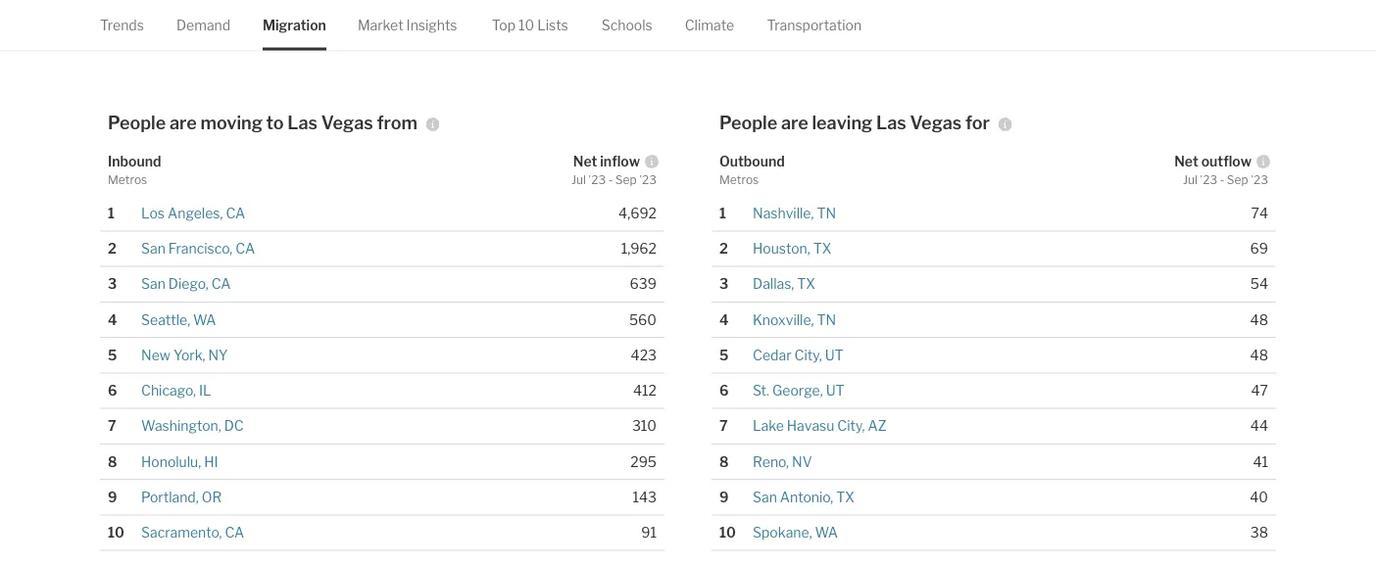 Task type: describe. For each thing, give the bounding box(es) containing it.
san antonio, tx link
[[753, 489, 855, 506]]

people for people are leaving las vegas for
[[720, 112, 778, 134]]

reno,
[[753, 454, 789, 470]]

47
[[1251, 383, 1269, 399]]

38
[[1251, 525, 1269, 541]]

people are moving to las vegas from
[[108, 112, 417, 134]]

climate
[[685, 17, 734, 33]]

dallas, tx
[[753, 276, 816, 293]]

san francisco, ca
[[141, 240, 255, 257]]

market insights link
[[358, 0, 457, 50]]

10 for people are moving to las vegas from
[[108, 525, 124, 541]]

ca for los angeles, ca
[[226, 205, 245, 222]]

climate link
[[685, 0, 734, 50]]

2 vertical spatial tx
[[837, 489, 855, 506]]

san francisco, ca link
[[141, 240, 255, 257]]

2 for people are leaving las vegas for
[[720, 240, 728, 257]]

639
[[630, 276, 657, 293]]

los
[[141, 205, 165, 222]]

st.
[[753, 383, 770, 399]]

dc
[[224, 418, 244, 435]]

69
[[1250, 240, 1269, 257]]

6 for people are moving to las vegas from
[[108, 383, 117, 399]]

sacramento, ca
[[141, 525, 244, 541]]

chicago, il
[[141, 383, 211, 399]]

houston,
[[753, 240, 810, 257]]

7 for people are leaving las vegas for
[[720, 418, 728, 435]]

leaving
[[812, 112, 873, 134]]

1 for people are moving to las vegas from
[[108, 205, 115, 222]]

transportation link
[[767, 0, 862, 50]]

lake havasu city, az link
[[753, 418, 887, 435]]

sacramento, ca link
[[141, 525, 244, 541]]

295
[[631, 454, 657, 470]]

nv
[[792, 454, 812, 470]]

trends
[[100, 17, 144, 33]]

1 las from the left
[[288, 112, 318, 134]]

chicago, il link
[[141, 383, 211, 399]]

george,
[[772, 383, 823, 399]]

top
[[492, 17, 516, 33]]

san antonio, tx
[[753, 489, 855, 506]]

st. george, ut
[[753, 383, 845, 399]]

demand link
[[176, 0, 231, 50]]

diego,
[[168, 276, 209, 293]]

ut for st. george, ut
[[826, 383, 845, 399]]

nashville,
[[753, 205, 814, 222]]

washington,
[[141, 418, 221, 435]]

san for san antonio, tx
[[753, 489, 777, 506]]

inbound
[[108, 153, 161, 170]]

knoxville, tn link
[[753, 312, 836, 328]]

net for people are moving to las vegas from
[[573, 153, 597, 170]]

az
[[868, 418, 887, 435]]

spokane,
[[753, 525, 812, 541]]

metros for people are leaving las vegas for
[[720, 173, 759, 187]]

ca for san francisco, ca
[[236, 240, 255, 257]]

seattle,
[[141, 312, 190, 328]]

washington, dc link
[[141, 418, 244, 435]]

metros for people are moving to las vegas from
[[108, 173, 147, 187]]

spokane, wa
[[753, 525, 838, 541]]

demand
[[176, 17, 231, 33]]

los angeles, ca
[[141, 205, 245, 222]]

5 for people are moving to las vegas from
[[108, 347, 117, 364]]

4 for people are moving to las vegas from
[[108, 312, 117, 328]]

3 '23 from the left
[[1200, 173, 1218, 187]]

sep for people are moving to las vegas from
[[615, 173, 637, 187]]

reno, nv link
[[753, 454, 812, 470]]

sacramento,
[[141, 525, 222, 541]]

cedar city, ut link
[[753, 347, 844, 364]]

honolulu, hi
[[141, 454, 218, 470]]

9 for people are leaving las vegas for
[[720, 489, 729, 506]]

net outflow
[[1175, 153, 1252, 170]]

8 for people are leaving las vegas for
[[720, 454, 729, 470]]

48 for cedar city, ut
[[1250, 347, 1269, 364]]

angeles,
[[168, 205, 223, 222]]

houston, tx
[[753, 240, 832, 257]]

4 for people are leaving las vegas for
[[720, 312, 729, 328]]

schools
[[602, 17, 653, 33]]

ut for cedar city, ut
[[825, 347, 844, 364]]

tx for houston, tx
[[813, 240, 832, 257]]

or
[[202, 489, 222, 506]]

412
[[633, 383, 657, 399]]

knoxville, tn
[[753, 312, 836, 328]]

york,
[[173, 347, 205, 364]]

54
[[1251, 276, 1269, 293]]

91
[[641, 525, 657, 541]]

trends link
[[100, 0, 144, 50]]

new
[[141, 347, 170, 364]]

from
[[377, 112, 417, 134]]

portland, or link
[[141, 489, 222, 506]]

san diego, ca link
[[141, 276, 231, 293]]

dallas, tx link
[[753, 276, 816, 293]]

44
[[1251, 418, 1269, 435]]

9 for people are moving to las vegas from
[[108, 489, 117, 506]]

honolulu,
[[141, 454, 201, 470]]

tn for nashville, tn
[[817, 205, 836, 222]]

3 for people are moving to las vegas from
[[108, 276, 117, 293]]

moving
[[200, 112, 263, 134]]

4,692
[[619, 205, 657, 222]]

143
[[633, 489, 657, 506]]



Task type: locate. For each thing, give the bounding box(es) containing it.
1 6 from the left
[[108, 383, 117, 399]]

2 net from the left
[[1175, 153, 1199, 170]]

1 vertical spatial 48
[[1250, 347, 1269, 364]]

1 horizontal spatial net
[[1175, 153, 1199, 170]]

lake havasu city, az
[[753, 418, 887, 435]]

outflow
[[1202, 153, 1252, 170]]

1 vertical spatial san
[[141, 276, 166, 293]]

1 horizontal spatial 3
[[720, 276, 729, 293]]

1 horizontal spatial 6
[[720, 383, 729, 399]]

8
[[108, 454, 117, 470], [720, 454, 729, 470]]

people up outbound
[[720, 112, 778, 134]]

are for moving
[[170, 112, 197, 134]]

sep down inflow
[[615, 173, 637, 187]]

1 horizontal spatial vegas
[[910, 112, 962, 134]]

2 las from the left
[[876, 112, 906, 134]]

migration link
[[263, 0, 326, 50]]

- for people are moving to las vegas from
[[608, 173, 613, 187]]

jul
[[571, 173, 586, 187], [1183, 173, 1198, 187]]

0 horizontal spatial city,
[[795, 347, 822, 364]]

market insights
[[358, 17, 457, 33]]

0 horizontal spatial are
[[170, 112, 197, 134]]

1 for people are leaving las vegas for
[[720, 205, 726, 222]]

0 horizontal spatial 9
[[108, 489, 117, 506]]

jul down net inflow
[[571, 173, 586, 187]]

0 horizontal spatial metros
[[108, 173, 147, 187]]

8 left honolulu,
[[108, 454, 117, 470]]

sep down outflow
[[1227, 173, 1249, 187]]

top 10 lists link
[[492, 0, 568, 50]]

0 horizontal spatial jul
[[571, 173, 586, 187]]

'23 up "74"
[[1251, 173, 1269, 187]]

1 horizontal spatial -
[[1220, 173, 1225, 187]]

6 left st.
[[720, 383, 729, 399]]

2 5 from the left
[[720, 347, 729, 364]]

tx for dallas, tx
[[797, 276, 816, 293]]

10 for people are leaving las vegas for
[[720, 525, 736, 541]]

1 down outbound
[[720, 205, 726, 222]]

- for people are leaving las vegas for
[[1220, 173, 1225, 187]]

7 left washington,
[[108, 418, 116, 435]]

2 4 from the left
[[720, 312, 729, 328]]

1 tn from the top
[[817, 205, 836, 222]]

1 5 from the left
[[108, 347, 117, 364]]

2 tn from the top
[[817, 312, 836, 328]]

2 9 from the left
[[720, 489, 729, 506]]

1 9 from the left
[[108, 489, 117, 506]]

knoxville,
[[753, 312, 814, 328]]

for
[[966, 112, 990, 134]]

0 vertical spatial wa
[[193, 312, 216, 328]]

4 left seattle,
[[108, 312, 117, 328]]

are for leaving
[[781, 112, 808, 134]]

2 sep from the left
[[1227, 173, 1249, 187]]

1 horizontal spatial sep
[[1227, 173, 1249, 187]]

ut up the st. george, ut
[[825, 347, 844, 364]]

2 left houston,
[[720, 240, 728, 257]]

jul for people are leaving las vegas for
[[1183, 173, 1198, 187]]

74
[[1251, 205, 1269, 222]]

1 vegas from the left
[[321, 112, 373, 134]]

san for san francisco, ca
[[141, 240, 166, 257]]

top 10 lists
[[492, 17, 568, 33]]

310
[[632, 418, 657, 435]]

1 horizontal spatial las
[[876, 112, 906, 134]]

1 jul from the left
[[571, 173, 586, 187]]

wa for spokane, wa
[[815, 525, 838, 541]]

ut right george,
[[826, 383, 845, 399]]

2 jul '23 - sep '23 from the left
[[1183, 173, 1269, 187]]

inflow
[[600, 153, 640, 170]]

- down net inflow
[[608, 173, 613, 187]]

1 horizontal spatial 10
[[519, 17, 534, 33]]

1 horizontal spatial people
[[720, 112, 778, 134]]

10 right top
[[519, 17, 534, 33]]

0 vertical spatial tn
[[817, 205, 836, 222]]

net left outflow
[[1175, 153, 1199, 170]]

2 horizontal spatial 10
[[720, 525, 736, 541]]

6 for people are leaving las vegas for
[[720, 383, 729, 399]]

5 left cedar
[[720, 347, 729, 364]]

washington, dc
[[141, 418, 244, 435]]

city, left az
[[838, 418, 865, 435]]

1 48 from the top
[[1250, 312, 1269, 328]]

2 6 from the left
[[720, 383, 729, 399]]

2 left san francisco, ca on the top left of the page
[[108, 240, 116, 257]]

1 vertical spatial wa
[[815, 525, 838, 541]]

9 left portland,
[[108, 489, 117, 506]]

jul '23 - sep '23 down outflow
[[1183, 173, 1269, 187]]

wa up ny
[[193, 312, 216, 328]]

1 horizontal spatial 5
[[720, 347, 729, 364]]

nashville, tn link
[[753, 205, 836, 222]]

0 vertical spatial san
[[141, 240, 166, 257]]

cedar
[[753, 347, 792, 364]]

1 horizontal spatial 4
[[720, 312, 729, 328]]

ca right francisco,
[[236, 240, 255, 257]]

1
[[108, 205, 115, 222], [720, 205, 726, 222]]

francisco,
[[168, 240, 233, 257]]

people up inbound
[[108, 112, 166, 134]]

1 metros from the left
[[108, 173, 147, 187]]

2 '23 from the left
[[639, 173, 657, 187]]

cedar city, ut
[[753, 347, 844, 364]]

seattle, wa link
[[141, 312, 216, 328]]

0 horizontal spatial people
[[108, 112, 166, 134]]

1 horizontal spatial 7
[[720, 418, 728, 435]]

jul '23 - sep '23 for people are leaving las vegas for
[[1183, 173, 1269, 187]]

san for san diego, ca
[[141, 276, 166, 293]]

1 horizontal spatial city,
[[838, 418, 865, 435]]

0 vertical spatial tx
[[813, 240, 832, 257]]

1 8 from the left
[[108, 454, 117, 470]]

0 vertical spatial 48
[[1250, 312, 1269, 328]]

insights
[[406, 17, 457, 33]]

migration
[[263, 17, 326, 33]]

spokane, wa link
[[753, 525, 838, 541]]

1 4 from the left
[[108, 312, 117, 328]]

lake
[[753, 418, 784, 435]]

san down reno,
[[753, 489, 777, 506]]

jul '23 - sep '23 for people are moving to las vegas from
[[571, 173, 657, 187]]

0 horizontal spatial net
[[573, 153, 597, 170]]

1 - from the left
[[608, 173, 613, 187]]

1,962
[[621, 240, 657, 257]]

tx right houston,
[[813, 240, 832, 257]]

1 2 from the left
[[108, 240, 116, 257]]

41
[[1253, 454, 1269, 470]]

tn right nashville,
[[817, 205, 836, 222]]

san diego, ca
[[141, 276, 231, 293]]

2 1 from the left
[[720, 205, 726, 222]]

las right to
[[288, 112, 318, 134]]

havasu
[[787, 418, 835, 435]]

jul '23 - sep '23 down inflow
[[571, 173, 657, 187]]

2 people from the left
[[720, 112, 778, 134]]

1 net from the left
[[573, 153, 597, 170]]

ca right angeles, at the left of the page
[[226, 205, 245, 222]]

1 horizontal spatial 1
[[720, 205, 726, 222]]

0 vertical spatial city,
[[795, 347, 822, 364]]

7 for people are moving to las vegas from
[[108, 418, 116, 435]]

1 horizontal spatial jul '23 - sep '23
[[1183, 173, 1269, 187]]

10 left "spokane,"
[[720, 525, 736, 541]]

0 horizontal spatial 5
[[108, 347, 117, 364]]

9
[[108, 489, 117, 506], [720, 489, 729, 506]]

1 '23 from the left
[[589, 173, 606, 187]]

0 horizontal spatial 8
[[108, 454, 117, 470]]

'23 down inflow
[[639, 173, 657, 187]]

schools link
[[602, 0, 653, 50]]

metros down inbound
[[108, 173, 147, 187]]

0 horizontal spatial 10
[[108, 525, 124, 541]]

0 horizontal spatial sep
[[615, 173, 637, 187]]

0 horizontal spatial wa
[[193, 312, 216, 328]]

dallas,
[[753, 276, 794, 293]]

1 vertical spatial tx
[[797, 276, 816, 293]]

2 7 from the left
[[720, 418, 728, 435]]

2 8 from the left
[[720, 454, 729, 470]]

honolulu, hi link
[[141, 454, 218, 470]]

'23 down net inflow
[[589, 173, 606, 187]]

- down outflow
[[1220, 173, 1225, 187]]

0 horizontal spatial 3
[[108, 276, 117, 293]]

-
[[608, 173, 613, 187], [1220, 173, 1225, 187]]

hi
[[204, 454, 218, 470]]

9 right 143
[[720, 489, 729, 506]]

portland,
[[141, 489, 199, 506]]

10 left 'sacramento,'
[[108, 525, 124, 541]]

0 horizontal spatial -
[[608, 173, 613, 187]]

new york, ny link
[[141, 347, 228, 364]]

5 left new
[[108, 347, 117, 364]]

2 jul from the left
[[1183, 173, 1198, 187]]

560
[[629, 312, 657, 328]]

48 down the 54
[[1250, 312, 1269, 328]]

lists
[[537, 17, 568, 33]]

2 are from the left
[[781, 112, 808, 134]]

1 sep from the left
[[615, 173, 637, 187]]

1 horizontal spatial are
[[781, 112, 808, 134]]

4 left knoxville,
[[720, 312, 729, 328]]

wa for seattle, wa
[[193, 312, 216, 328]]

houston, tx link
[[753, 240, 832, 257]]

3 for people are leaving las vegas for
[[720, 276, 729, 293]]

7
[[108, 418, 116, 435], [720, 418, 728, 435]]

wa down antonio,
[[815, 525, 838, 541]]

5 for people are leaving las vegas for
[[720, 347, 729, 364]]

tx
[[813, 240, 832, 257], [797, 276, 816, 293], [837, 489, 855, 506]]

0 horizontal spatial 1
[[108, 205, 115, 222]]

0 horizontal spatial vegas
[[321, 112, 373, 134]]

antonio,
[[780, 489, 834, 506]]

10
[[519, 17, 534, 33], [108, 525, 124, 541], [720, 525, 736, 541]]

1 jul '23 - sep '23 from the left
[[571, 173, 657, 187]]

las right leaving
[[876, 112, 906, 134]]

jul for people are moving to las vegas from
[[571, 173, 586, 187]]

seattle, wa
[[141, 312, 216, 328]]

sep for people are leaving las vegas for
[[1227, 173, 1249, 187]]

0 horizontal spatial 4
[[108, 312, 117, 328]]

1 vertical spatial ut
[[826, 383, 845, 399]]

1 7 from the left
[[108, 418, 116, 435]]

2 3 from the left
[[720, 276, 729, 293]]

6 left chicago,
[[108, 383, 117, 399]]

net left inflow
[[573, 153, 597, 170]]

vegas left for
[[910, 112, 962, 134]]

tx right antonio,
[[837, 489, 855, 506]]

1 horizontal spatial wa
[[815, 525, 838, 541]]

3
[[108, 276, 117, 293], [720, 276, 729, 293]]

tx right dallas,
[[797, 276, 816, 293]]

st. george, ut link
[[753, 383, 845, 399]]

48 for knoxville, tn
[[1250, 312, 1269, 328]]

people for people are moving to las vegas from
[[108, 112, 166, 134]]

san down los on the top left of page
[[141, 240, 166, 257]]

1 horizontal spatial 8
[[720, 454, 729, 470]]

0 horizontal spatial jul '23 - sep '23
[[571, 173, 657, 187]]

1 people from the left
[[108, 112, 166, 134]]

las
[[288, 112, 318, 134], [876, 112, 906, 134]]

metros down outbound
[[720, 173, 759, 187]]

net for people are leaving las vegas for
[[1175, 153, 1199, 170]]

vegas left from
[[321, 112, 373, 134]]

1 vertical spatial city,
[[838, 418, 865, 435]]

tn for knoxville, tn
[[817, 312, 836, 328]]

1 horizontal spatial metros
[[720, 173, 759, 187]]

3 left san diego, ca at left
[[108, 276, 117, 293]]

48
[[1250, 312, 1269, 328], [1250, 347, 1269, 364]]

los angeles, ca link
[[141, 205, 245, 222]]

1 3 from the left
[[108, 276, 117, 293]]

net inflow
[[573, 153, 640, 170]]

0 vertical spatial ut
[[825, 347, 844, 364]]

jul down net outflow
[[1183, 173, 1198, 187]]

san left diego,
[[141, 276, 166, 293]]

40
[[1250, 489, 1269, 506]]

2 metros from the left
[[720, 173, 759, 187]]

1 horizontal spatial 2
[[720, 240, 728, 257]]

3 left dallas,
[[720, 276, 729, 293]]

0 horizontal spatial 6
[[108, 383, 117, 399]]

0 horizontal spatial 7
[[108, 418, 116, 435]]

il
[[199, 383, 211, 399]]

tn
[[817, 205, 836, 222], [817, 312, 836, 328]]

are left leaving
[[781, 112, 808, 134]]

san
[[141, 240, 166, 257], [141, 276, 166, 293], [753, 489, 777, 506]]

2 48 from the top
[[1250, 347, 1269, 364]]

4
[[108, 312, 117, 328], [720, 312, 729, 328]]

1 are from the left
[[170, 112, 197, 134]]

ca right 'sacramento,'
[[225, 525, 244, 541]]

ca for san diego, ca
[[211, 276, 231, 293]]

1 horizontal spatial jul
[[1183, 173, 1198, 187]]

2 2 from the left
[[720, 240, 728, 257]]

1 vertical spatial tn
[[817, 312, 836, 328]]

to
[[266, 112, 284, 134]]

2 for people are moving to las vegas from
[[108, 240, 116, 257]]

0 horizontal spatial 2
[[108, 240, 116, 257]]

transportation
[[767, 17, 862, 33]]

1 1 from the left
[[108, 205, 115, 222]]

48 up 47 at the bottom right
[[1250, 347, 1269, 364]]

city, right cedar
[[795, 347, 822, 364]]

4 '23 from the left
[[1251, 173, 1269, 187]]

1 horizontal spatial 9
[[720, 489, 729, 506]]

0 horizontal spatial las
[[288, 112, 318, 134]]

sep
[[615, 173, 637, 187], [1227, 173, 1249, 187]]

423
[[631, 347, 657, 364]]

ca
[[226, 205, 245, 222], [236, 240, 255, 257], [211, 276, 231, 293], [225, 525, 244, 541]]

10 inside top 10 lists link
[[519, 17, 534, 33]]

7 left lake
[[720, 418, 728, 435]]

2 - from the left
[[1220, 173, 1225, 187]]

people are leaving las vegas for
[[720, 112, 990, 134]]

8 left reno,
[[720, 454, 729, 470]]

2 vertical spatial san
[[753, 489, 777, 506]]

2 vegas from the left
[[910, 112, 962, 134]]

vegas
[[321, 112, 373, 134], [910, 112, 962, 134]]

'23 down net outflow
[[1200, 173, 1218, 187]]

5
[[108, 347, 117, 364], [720, 347, 729, 364]]

ca right diego,
[[211, 276, 231, 293]]

chicago,
[[141, 383, 196, 399]]

1 left los on the top left of page
[[108, 205, 115, 222]]

8 for people are moving to las vegas from
[[108, 454, 117, 470]]

ut
[[825, 347, 844, 364], [826, 383, 845, 399]]

'23
[[589, 173, 606, 187], [639, 173, 657, 187], [1200, 173, 1218, 187], [1251, 173, 1269, 187]]

are left moving
[[170, 112, 197, 134]]

tn right knoxville,
[[817, 312, 836, 328]]



Task type: vqa. For each thing, say whether or not it's contained in the screenshot.
People are leaving Las Vegas for Jul
yes



